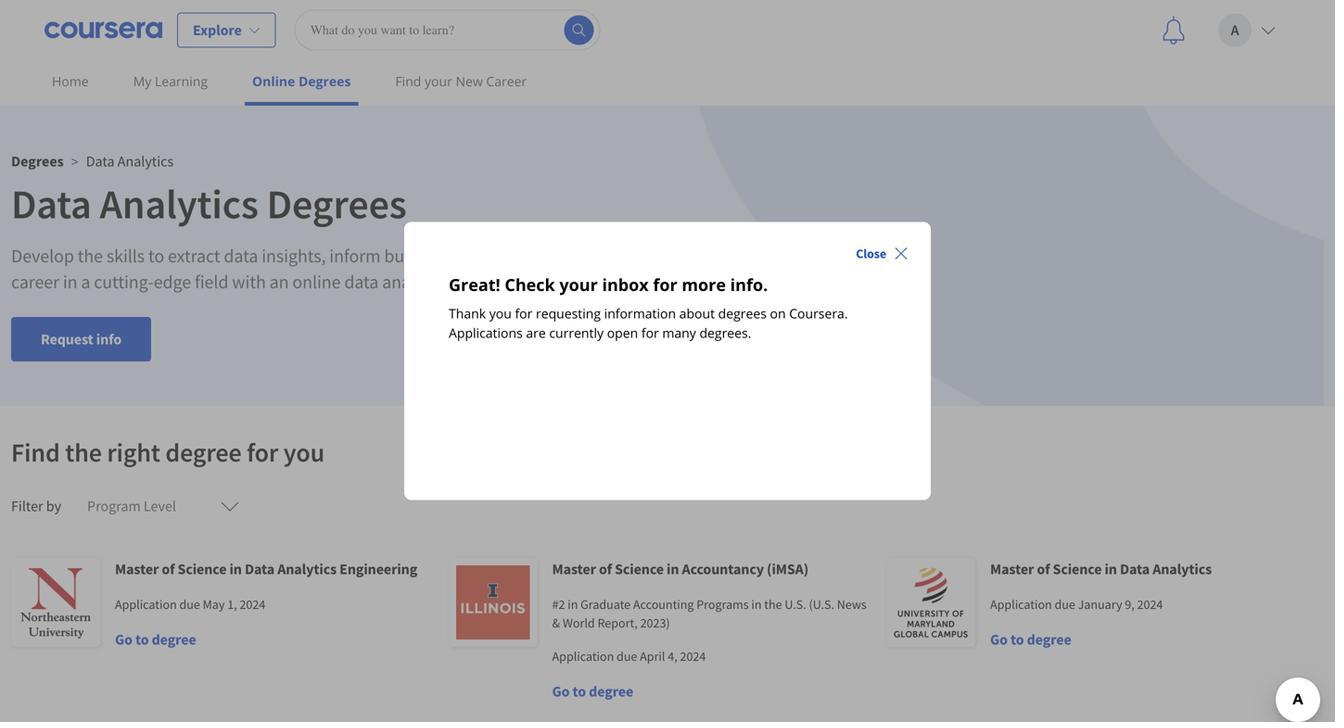 Task type: describe. For each thing, give the bounding box(es) containing it.
4,
[[668, 648, 678, 665]]

in up accounting
[[667, 560, 679, 579]]

in up january
[[1105, 560, 1118, 579]]

extract
[[168, 244, 220, 268]]

online degrees link
[[245, 60, 358, 106]]

data for master of science in data analytics
[[1120, 560, 1150, 579]]

the for develop
[[78, 244, 103, 268]]

world
[[563, 615, 595, 632]]

1 horizontal spatial due
[[617, 648, 638, 665]]

to down application due may 1, 2024
[[135, 631, 149, 649]]

news
[[837, 596, 867, 613]]

0 horizontal spatial you
[[284, 436, 325, 469]]

filter
[[11, 497, 43, 516]]

online degrees
[[252, 72, 351, 90]]

application due january 9, 2024
[[991, 596, 1163, 613]]

thank
[[449, 305, 486, 322]]

in right 'programs'
[[752, 596, 762, 613]]

application for master of science in data analytics
[[991, 596, 1052, 613]]

1 horizontal spatial 2024
[[680, 648, 706, 665]]

report,
[[598, 615, 638, 632]]

degree.
[[454, 270, 512, 294]]

&
[[552, 615, 560, 632]]

my
[[133, 72, 152, 90]]

online
[[293, 270, 341, 294]]

coursera image
[[45, 15, 162, 45]]

(u.s.
[[809, 596, 835, 613]]

my learning link
[[126, 60, 215, 102]]

online
[[252, 72, 295, 90]]

9,
[[1125, 596, 1135, 613]]

home link
[[45, 60, 96, 102]]

insights,
[[262, 244, 326, 268]]

to inside develop the skills to extract data insights, inform business decisions, and advance your career in a cutting-edge field with an online data analytics degree.
[[148, 244, 164, 268]]

info
[[96, 330, 122, 349]]

learning
[[155, 72, 208, 90]]

an
[[270, 270, 289, 294]]

request info
[[41, 330, 122, 349]]

my learning
[[133, 72, 208, 90]]

career
[[486, 72, 527, 90]]

skills
[[107, 244, 145, 268]]

application for master of science in data analytics engineering
[[115, 596, 177, 613]]

2023)
[[641, 615, 670, 632]]

a
[[81, 270, 90, 294]]

great! check your inbox for more info. thank you for requesting information about degrees on coursera. applications are currently open for many degrees.
[[449, 274, 848, 342]]

data analytics link
[[86, 152, 174, 171]]

degrees link
[[11, 152, 64, 171]]

degrees > data analytics data analytics degrees
[[11, 152, 407, 230]]

university of maryland global campus image
[[887, 558, 976, 647]]

information
[[604, 305, 676, 322]]

science for master of science in accountancy (imsa)
[[615, 560, 664, 579]]

great! check your inbox for more info. dialog
[[404, 222, 931, 500]]

go to degree for master of science in data analytics engineering
[[115, 631, 196, 649]]

of for master of science in data analytics
[[1037, 560, 1050, 579]]

analytics for master of science in data analytics
[[1153, 560, 1212, 579]]

1 horizontal spatial application
[[552, 648, 614, 665]]

analytics
[[382, 270, 451, 294]]

to down application due january 9, 2024
[[1011, 631, 1024, 649]]

go for master of science in data analytics engineering
[[115, 631, 133, 649]]

the inside #2 in graduate accounting programs in the u.s. (u.s. news & world report, 2023)
[[765, 596, 782, 613]]

programs
[[697, 596, 749, 613]]

advance
[[568, 244, 632, 268]]

requesting
[[536, 305, 601, 322]]

application due may 1, 2024
[[115, 596, 266, 613]]

engineering
[[340, 560, 418, 579]]

data for degrees > data analytics data analytics degrees
[[11, 178, 92, 230]]

request info button
[[11, 317, 151, 362]]

the for find
[[65, 436, 102, 469]]

with
[[232, 270, 266, 294]]

develop
[[11, 244, 74, 268]]

your inside develop the skills to extract data insights, inform business decisions, and advance your career in a cutting-edge field with an online data analytics degree.
[[636, 244, 671, 268]]

check
[[505, 274, 555, 296]]

science for master of science in data analytics engineering
[[178, 560, 227, 579]]

master for master of science in accountancy (imsa)
[[552, 560, 596, 579]]

may
[[203, 596, 225, 613]]

and
[[535, 244, 564, 268]]

1 horizontal spatial go
[[552, 683, 570, 701]]

find your new career link
[[388, 60, 534, 102]]

1 vertical spatial data
[[344, 270, 379, 294]]

go to degree for master of science in data analytics
[[991, 631, 1072, 649]]

accounting
[[633, 596, 694, 613]]

inform
[[330, 244, 381, 268]]

of for master of science in accountancy (imsa)
[[599, 560, 612, 579]]

0 vertical spatial degrees
[[299, 72, 351, 90]]

great! check your inbox for more info. status
[[449, 274, 887, 343]]



Task type: vqa. For each thing, say whether or not it's contained in the screenshot.
'Where'
no



Task type: locate. For each thing, give the bounding box(es) containing it.
0 horizontal spatial master
[[115, 560, 159, 579]]

2 vertical spatial degrees
[[267, 178, 407, 230]]

data up with
[[224, 244, 258, 268]]

go down application due may 1, 2024
[[115, 631, 133, 649]]

january
[[1078, 596, 1123, 613]]

science up accounting
[[615, 560, 664, 579]]

degree down application due january 9, 2024
[[1027, 631, 1072, 649]]

1 vertical spatial the
[[65, 436, 102, 469]]

0 horizontal spatial of
[[162, 560, 175, 579]]

1 horizontal spatial data
[[344, 270, 379, 294]]

you inside great! check your inbox for more info. thank you for requesting information about degrees on coursera. applications are currently open for many degrees.
[[489, 305, 512, 322]]

new
[[456, 72, 483, 90]]

go to degree down application due january 9, 2024
[[991, 631, 1072, 649]]

data for master of science in data analytics engineering
[[245, 560, 275, 579]]

accountancy
[[682, 560, 764, 579]]

0 horizontal spatial find
[[11, 436, 60, 469]]

of
[[162, 560, 175, 579], [599, 560, 612, 579], [1037, 560, 1050, 579]]

field
[[195, 270, 229, 294]]

the
[[78, 244, 103, 268], [65, 436, 102, 469], [765, 596, 782, 613]]

cutting-
[[94, 270, 154, 294]]

1 horizontal spatial go to degree
[[552, 683, 634, 701]]

2 horizontal spatial master
[[991, 560, 1034, 579]]

for
[[653, 274, 678, 296], [515, 305, 533, 322], [642, 324, 659, 342], [247, 436, 278, 469]]

1 vertical spatial you
[[284, 436, 325, 469]]

applications
[[449, 324, 523, 342]]

about
[[680, 305, 715, 322]]

2 master from the left
[[552, 560, 596, 579]]

coursera.
[[789, 305, 848, 322]]

the left u.s.
[[765, 596, 782, 613]]

by
[[46, 497, 61, 516]]

1 master from the left
[[115, 560, 159, 579]]

None search field
[[295, 10, 601, 51]]

1 horizontal spatial find
[[396, 72, 421, 90]]

science up application due january 9, 2024
[[1053, 560, 1102, 579]]

to down the application due april 4, 2024
[[573, 683, 586, 701]]

data up application due may 1, 2024
[[245, 560, 275, 579]]

2 horizontal spatial your
[[636, 244, 671, 268]]

0 horizontal spatial go to degree
[[115, 631, 196, 649]]

in up 1,
[[230, 560, 242, 579]]

0 horizontal spatial go
[[115, 631, 133, 649]]

go right university of maryland global campus image
[[991, 631, 1008, 649]]

2 horizontal spatial of
[[1037, 560, 1050, 579]]

degree right right on the left
[[165, 436, 242, 469]]

your
[[425, 72, 452, 90], [636, 244, 671, 268], [560, 274, 598, 296]]

currently
[[549, 324, 604, 342]]

decisions,
[[455, 244, 531, 268]]

u.s.
[[785, 596, 807, 613]]

3 science from the left
[[1053, 560, 1102, 579]]

application down 'world'
[[552, 648, 614, 665]]

in right #2 in the bottom left of the page
[[568, 596, 578, 613]]

find the right degree for you
[[11, 436, 325, 469]]

#2
[[552, 596, 565, 613]]

degrees
[[299, 72, 351, 90], [11, 152, 64, 171], [267, 178, 407, 230]]

your up requesting
[[560, 274, 598, 296]]

find
[[396, 72, 421, 90], [11, 436, 60, 469]]

right
[[107, 436, 160, 469]]

graduate
[[581, 596, 631, 613]]

your up inbox at the top left of page
[[636, 244, 671, 268]]

of for master of science in data analytics engineering
[[162, 560, 175, 579]]

1 horizontal spatial of
[[599, 560, 612, 579]]

master up #2 in the bottom left of the page
[[552, 560, 596, 579]]

to
[[148, 244, 164, 268], [135, 631, 149, 649], [1011, 631, 1024, 649], [573, 683, 586, 701]]

find for find the right degree for you
[[11, 436, 60, 469]]

2024 right 1,
[[240, 596, 266, 613]]

application left january
[[991, 596, 1052, 613]]

master of science in accountancy (imsa)
[[552, 560, 809, 579]]

0 horizontal spatial your
[[425, 72, 452, 90]]

2 horizontal spatial science
[[1053, 560, 1102, 579]]

science up may
[[178, 560, 227, 579]]

master of science in data analytics
[[991, 560, 1212, 579]]

analytics for degrees > data analytics data analytics degrees
[[100, 178, 259, 230]]

master for master of science in data analytics
[[991, 560, 1034, 579]]

2 horizontal spatial go to degree
[[991, 631, 1072, 649]]

are
[[526, 324, 546, 342]]

1 science from the left
[[178, 560, 227, 579]]

due left may
[[179, 596, 200, 613]]

the left right on the left
[[65, 436, 102, 469]]

edge
[[154, 270, 191, 294]]

your inside great! check your inbox for more info. thank you for requesting information about degrees on coursera. applications are currently open for many degrees.
[[560, 274, 598, 296]]

2 of from the left
[[599, 560, 612, 579]]

2 horizontal spatial application
[[991, 596, 1052, 613]]

university of illinois at urbana-champaign image
[[449, 558, 538, 647]]

close
[[856, 245, 887, 262]]

0 vertical spatial you
[[489, 305, 512, 322]]

3 of from the left
[[1037, 560, 1050, 579]]

your left new
[[425, 72, 452, 90]]

degrees
[[719, 305, 767, 322]]

master up application due january 9, 2024
[[991, 560, 1034, 579]]

1 vertical spatial your
[[636, 244, 671, 268]]

science
[[178, 560, 227, 579], [615, 560, 664, 579], [1053, 560, 1102, 579]]

due left april
[[617, 648, 638, 665]]

to up edge
[[148, 244, 164, 268]]

of up application due january 9, 2024
[[1037, 560, 1050, 579]]

business
[[384, 244, 451, 268]]

2024 right the 9,
[[1138, 596, 1163, 613]]

data up the 9,
[[1120, 560, 1150, 579]]

find inside find your new career link
[[396, 72, 421, 90]]

data
[[224, 244, 258, 268], [344, 270, 379, 294]]

master of science in data analytics engineering
[[115, 560, 418, 579]]

data right > on the top of the page
[[86, 152, 115, 171]]

0 horizontal spatial data
[[224, 244, 258, 268]]

find left new
[[396, 72, 421, 90]]

the inside develop the skills to extract data insights, inform business decisions, and advance your career in a cutting-edge field with an online data analytics degree.
[[78, 244, 103, 268]]

>
[[71, 153, 79, 170]]

degrees.
[[700, 324, 752, 342]]

great!
[[449, 274, 501, 296]]

career
[[11, 270, 59, 294]]

in inside develop the skills to extract data insights, inform business decisions, and advance your career in a cutting-edge field with an online data analytics degree.
[[63, 270, 77, 294]]

degree down application due may 1, 2024
[[152, 631, 196, 649]]

2 horizontal spatial go
[[991, 631, 1008, 649]]

2 science from the left
[[615, 560, 664, 579]]

master for master of science in data analytics engineering
[[115, 560, 159, 579]]

find your new career
[[396, 72, 527, 90]]

2024 for master of science in data analytics
[[1138, 596, 1163, 613]]

of up application due may 1, 2024
[[162, 560, 175, 579]]

0 vertical spatial the
[[78, 244, 103, 268]]

filter by
[[11, 497, 61, 516]]

#2 in graduate accounting programs in the u.s. (u.s. news & world report, 2023)
[[552, 596, 867, 632]]

1 horizontal spatial science
[[615, 560, 664, 579]]

in left a
[[63, 270, 77, 294]]

2024 for master of science in data analytics engineering
[[240, 596, 266, 613]]

1 horizontal spatial master
[[552, 560, 596, 579]]

find for find your new career
[[396, 72, 421, 90]]

0 vertical spatial data
[[224, 244, 258, 268]]

go to degree down the application due april 4, 2024
[[552, 683, 634, 701]]

degree down the application due april 4, 2024
[[589, 683, 634, 701]]

1 vertical spatial find
[[11, 436, 60, 469]]

go to degree down application due may 1, 2024
[[115, 631, 196, 649]]

degrees up inform
[[267, 178, 407, 230]]

(imsa)
[[767, 560, 809, 579]]

1 of from the left
[[162, 560, 175, 579]]

application left may
[[115, 596, 177, 613]]

1 horizontal spatial you
[[489, 305, 512, 322]]

data
[[86, 152, 115, 171], [11, 178, 92, 230], [245, 560, 275, 579], [1120, 560, 1150, 579]]

3 master from the left
[[991, 560, 1034, 579]]

develop the skills to extract data insights, inform business decisions, and advance your career in a cutting-edge field with an online data analytics degree.
[[11, 244, 671, 294]]

you
[[489, 305, 512, 322], [284, 436, 325, 469]]

due for master of science in data analytics engineering
[[179, 596, 200, 613]]

many
[[663, 324, 696, 342]]

2 horizontal spatial due
[[1055, 596, 1076, 613]]

degrees right online on the top
[[299, 72, 351, 90]]

1,
[[227, 596, 237, 613]]

0 horizontal spatial science
[[178, 560, 227, 579]]

go
[[115, 631, 133, 649], [991, 631, 1008, 649], [552, 683, 570, 701]]

1 vertical spatial degrees
[[11, 152, 64, 171]]

1 horizontal spatial your
[[560, 274, 598, 296]]

of up graduate
[[599, 560, 612, 579]]

request
[[41, 330, 93, 349]]

2 vertical spatial your
[[560, 274, 598, 296]]

master up application due may 1, 2024
[[115, 560, 159, 579]]

application
[[115, 596, 177, 613], [991, 596, 1052, 613], [552, 648, 614, 665]]

open
[[607, 324, 638, 342]]

go down "&"
[[552, 683, 570, 701]]

science for master of science in data analytics
[[1053, 560, 1102, 579]]

0 vertical spatial find
[[396, 72, 421, 90]]

2024
[[240, 596, 266, 613], [1138, 596, 1163, 613], [680, 648, 706, 665]]

data down inform
[[344, 270, 379, 294]]

northeastern university image
[[11, 558, 100, 647]]

go for master of science in data analytics
[[991, 631, 1008, 649]]

2 horizontal spatial 2024
[[1138, 596, 1163, 613]]

2 vertical spatial the
[[765, 596, 782, 613]]

master
[[115, 560, 159, 579], [552, 560, 596, 579], [991, 560, 1034, 579]]

0 horizontal spatial 2024
[[240, 596, 266, 613]]

home
[[52, 72, 89, 90]]

data down degrees link in the left of the page
[[11, 178, 92, 230]]

application due april 4, 2024
[[552, 648, 706, 665]]

on
[[770, 305, 786, 322]]

due left january
[[1055, 596, 1076, 613]]

find up filter by
[[11, 436, 60, 469]]

close button
[[849, 237, 916, 270]]

degree
[[165, 436, 242, 469], [152, 631, 196, 649], [1027, 631, 1072, 649], [589, 683, 634, 701]]

degrees left > on the top of the page
[[11, 152, 64, 171]]

april
[[640, 648, 665, 665]]

due for master of science in data analytics
[[1055, 596, 1076, 613]]

the up a
[[78, 244, 103, 268]]

info.
[[731, 274, 768, 296]]

0 horizontal spatial due
[[179, 596, 200, 613]]

0 vertical spatial your
[[425, 72, 452, 90]]

due
[[179, 596, 200, 613], [1055, 596, 1076, 613], [617, 648, 638, 665]]

go to degree
[[115, 631, 196, 649], [991, 631, 1072, 649], [552, 683, 634, 701]]

inbox
[[602, 274, 649, 296]]

0 horizontal spatial application
[[115, 596, 177, 613]]

more
[[682, 274, 726, 296]]

2024 right 4,
[[680, 648, 706, 665]]

analytics for master of science in data analytics engineering
[[278, 560, 337, 579]]



